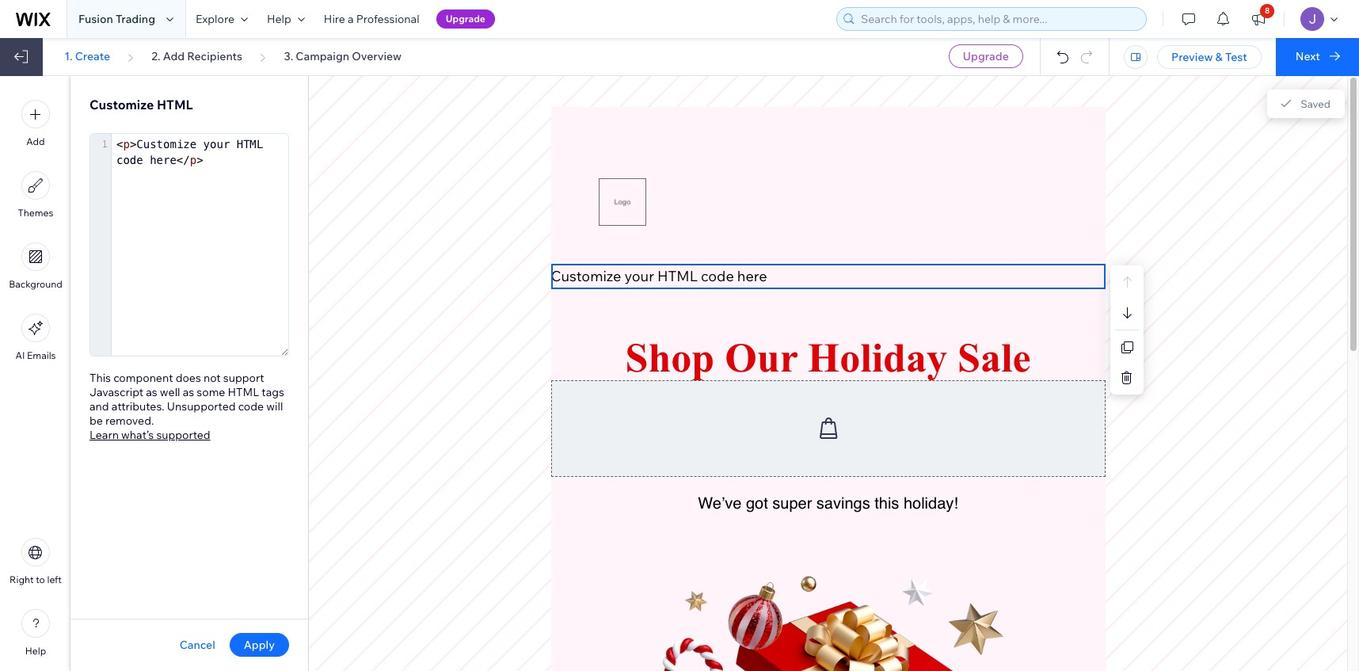 Task type: vqa. For each thing, say whether or not it's contained in the screenshot.
the your related to Find
no



Task type: describe. For each thing, give the bounding box(es) containing it.
hire
[[324, 12, 345, 26]]

our
[[725, 335, 798, 380]]

super
[[773, 494, 812, 513]]

2 vertical spatial customize
[[551, 267, 621, 285]]

</ p >
[[177, 153, 203, 166]]

not
[[204, 371, 221, 385]]

1 horizontal spatial upgrade button
[[949, 44, 1023, 68]]

< p >
[[116, 138, 137, 151]]

campaign
[[296, 49, 349, 63]]

1 horizontal spatial your
[[625, 267, 654, 285]]

savings
[[817, 494, 870, 513]]

3. campaign overview link
[[284, 49, 402, 63]]

0 vertical spatial add
[[163, 49, 185, 63]]

unsupported
[[167, 399, 236, 414]]

ai emails
[[15, 349, 56, 361]]

cancel
[[180, 638, 215, 652]]

this component does not support javascript as well as some html tags and attributes. unsupported code will be removed. learn what's supported
[[90, 371, 284, 442]]

holiday
[[808, 335, 948, 380]]

apply button
[[230, 633, 289, 657]]

to
[[36, 574, 45, 585]]

what's
[[121, 428, 154, 442]]

add button
[[21, 100, 50, 147]]

1
[[102, 138, 109, 151]]

we've
[[698, 494, 742, 513]]

1.
[[64, 49, 73, 63]]

fusion trading
[[78, 12, 155, 26]]

html inside this component does not support javascript as well as some html tags and attributes. unsupported code will be removed. learn what's supported
[[228, 385, 259, 399]]

a
[[348, 12, 354, 26]]

next
[[1296, 49, 1320, 63]]

themes
[[18, 207, 53, 219]]

javascript
[[90, 385, 143, 399]]

sale
[[958, 335, 1031, 380]]

removed.
[[105, 414, 154, 428]]

1 vertical spatial customize your html code here
[[551, 267, 767, 285]]

got
[[746, 494, 768, 513]]

</
[[177, 153, 190, 166]]

left
[[47, 574, 62, 585]]

1 vertical spatial help button
[[21, 609, 50, 657]]

0 vertical spatial your
[[203, 138, 230, 151]]

upgrade for upgrade button to the left
[[446, 13, 486, 25]]

2. add recipients link
[[152, 49, 242, 63]]

code inside this component does not support javascript as well as some html tags and attributes. unsupported code will be removed. learn what's supported
[[238, 399, 264, 414]]

0 horizontal spatial upgrade button
[[436, 10, 495, 29]]

learn
[[90, 428, 119, 442]]

professional
[[356, 12, 420, 26]]

code inside customize your html code here
[[116, 153, 143, 166]]

3. campaign overview
[[284, 49, 402, 63]]

&
[[1216, 50, 1223, 64]]

component
[[113, 371, 173, 385]]

overview
[[352, 49, 402, 63]]

right to left
[[10, 574, 62, 585]]

customize html
[[90, 97, 193, 112]]

some
[[197, 385, 225, 399]]



Task type: locate. For each thing, give the bounding box(es) containing it.
0 vertical spatial help
[[267, 12, 291, 26]]

code
[[116, 153, 143, 166], [701, 267, 734, 285], [238, 399, 264, 414]]

0 vertical spatial here
[[150, 153, 177, 166]]

right to left button
[[10, 538, 62, 585]]

emails
[[27, 349, 56, 361]]

1 vertical spatial add
[[26, 135, 45, 147]]

1 as from the left
[[146, 385, 157, 399]]

1 horizontal spatial here
[[737, 267, 767, 285]]

2 vertical spatial code
[[238, 399, 264, 414]]

upgrade button down search for tools, apps, help & more... field
[[949, 44, 1023, 68]]

none text field containing <
[[112, 134, 288, 356]]

upgrade button right professional on the left of the page
[[436, 10, 495, 29]]

shop our holiday sale
[[625, 335, 1031, 380]]

0 vertical spatial upgrade
[[446, 13, 486, 25]]

1 horizontal spatial as
[[183, 385, 194, 399]]

1 vertical spatial your
[[625, 267, 654, 285]]

0 vertical spatial help button
[[257, 0, 314, 38]]

1 vertical spatial >
[[197, 153, 203, 166]]

explore
[[196, 12, 234, 26]]

0 vertical spatial p
[[123, 138, 130, 151]]

2 as from the left
[[183, 385, 194, 399]]

does
[[176, 371, 201, 385]]

themes button
[[18, 171, 53, 219]]

next button
[[1276, 38, 1359, 76]]

background button
[[9, 242, 62, 290]]

we've got super savings this holiday!
[[698, 494, 958, 513]]

1 horizontal spatial code
[[238, 399, 264, 414]]

1 horizontal spatial upgrade
[[963, 49, 1009, 63]]

help down the "right to left"
[[25, 645, 46, 657]]

None text field
[[112, 134, 288, 356]]

2.
[[152, 49, 161, 63]]

0 vertical spatial >
[[130, 138, 137, 151]]

> for </ p >
[[197, 153, 203, 166]]

learn what's supported link
[[90, 428, 289, 442]]

html inside customize your html code here
[[237, 138, 263, 151]]

ai
[[15, 349, 25, 361]]

as left well
[[146, 385, 157, 399]]

0 horizontal spatial help button
[[21, 609, 50, 657]]

here
[[150, 153, 177, 166], [737, 267, 767, 285]]

1 vertical spatial customize
[[137, 138, 197, 151]]

shop
[[625, 335, 715, 380]]

upgrade for upgrade button to the right
[[963, 49, 1009, 63]]

2 horizontal spatial code
[[701, 267, 734, 285]]

2. add recipients
[[152, 49, 242, 63]]

0 vertical spatial code
[[116, 153, 143, 166]]

0 horizontal spatial customize your html code here
[[116, 138, 270, 166]]

this
[[90, 371, 111, 385]]

html
[[157, 97, 193, 112], [237, 138, 263, 151], [658, 267, 698, 285], [228, 385, 259, 399]]

1 vertical spatial here
[[737, 267, 767, 285]]

p right 1
[[123, 138, 130, 151]]

as right well
[[183, 385, 194, 399]]

add right 2.
[[163, 49, 185, 63]]

ai emails button
[[15, 314, 56, 361]]

customize your html code here
[[116, 138, 270, 166], [551, 267, 767, 285]]

as
[[146, 385, 157, 399], [183, 385, 194, 399]]

preview
[[1172, 50, 1213, 64]]

1 horizontal spatial customize your html code here
[[551, 267, 767, 285]]

upgrade right professional on the left of the page
[[446, 13, 486, 25]]

p
[[123, 138, 130, 151], [190, 153, 197, 166]]

0 vertical spatial customize
[[90, 97, 154, 112]]

1 vertical spatial help
[[25, 645, 46, 657]]

upgrade button
[[436, 10, 495, 29], [949, 44, 1023, 68]]

p down customize html
[[190, 153, 197, 166]]

>
[[130, 138, 137, 151], [197, 153, 203, 166]]

> right <
[[130, 138, 137, 151]]

preview & test
[[1172, 50, 1248, 64]]

and
[[90, 399, 109, 414]]

saved
[[1301, 97, 1331, 110]]

customize your html code here inside text box
[[116, 138, 270, 166]]

help up 3.
[[267, 12, 291, 26]]

8 button
[[1241, 0, 1276, 38]]

recipients
[[187, 49, 242, 63]]

hire a professional
[[324, 12, 420, 26]]

1 horizontal spatial help button
[[257, 0, 314, 38]]

add
[[163, 49, 185, 63], [26, 135, 45, 147]]

apply
[[244, 638, 275, 652]]

0 horizontal spatial p
[[123, 138, 130, 151]]

attributes.
[[112, 399, 165, 414]]

right
[[10, 574, 34, 585]]

hire a professional link
[[314, 0, 429, 38]]

help button up 3.
[[257, 0, 314, 38]]

1 horizontal spatial p
[[190, 153, 197, 166]]

fusion
[[78, 12, 113, 26]]

supported
[[156, 428, 210, 442]]

add inside button
[[26, 135, 45, 147]]

1. create
[[64, 49, 110, 63]]

1 horizontal spatial >
[[197, 153, 203, 166]]

support
[[223, 371, 264, 385]]

be
[[90, 414, 103, 428]]

1 vertical spatial upgrade
[[963, 49, 1009, 63]]

0 horizontal spatial your
[[203, 138, 230, 151]]

1 vertical spatial upgrade button
[[949, 44, 1023, 68]]

0 vertical spatial customize your html code here
[[116, 138, 270, 166]]

8
[[1265, 6, 1270, 16]]

this
[[875, 494, 899, 513]]

create
[[75, 49, 110, 63]]

0 vertical spatial upgrade button
[[436, 10, 495, 29]]

customize inside customize your html code here
[[137, 138, 197, 151]]

p for <
[[123, 138, 130, 151]]

0 horizontal spatial >
[[130, 138, 137, 151]]

> for < p >
[[130, 138, 137, 151]]

> right </
[[197, 153, 203, 166]]

1. create link
[[64, 49, 110, 63]]

1 vertical spatial p
[[190, 153, 197, 166]]

0 horizontal spatial help
[[25, 645, 46, 657]]

0 horizontal spatial code
[[116, 153, 143, 166]]

holiday!
[[904, 494, 958, 513]]

1 vertical spatial code
[[701, 267, 734, 285]]

test
[[1226, 50, 1248, 64]]

your
[[203, 138, 230, 151], [625, 267, 654, 285]]

0 horizontal spatial as
[[146, 385, 157, 399]]

0 horizontal spatial here
[[150, 153, 177, 166]]

help
[[267, 12, 291, 26], [25, 645, 46, 657]]

0 horizontal spatial upgrade
[[446, 13, 486, 25]]

here inside customize your html code here
[[150, 153, 177, 166]]

upgrade down search for tools, apps, help & more... field
[[963, 49, 1009, 63]]

help button down the "right to left"
[[21, 609, 50, 657]]

preview & test button
[[1158, 45, 1262, 69]]

Search for tools, apps, help & more... field
[[856, 8, 1142, 30]]

add up themes 'button'
[[26, 135, 45, 147]]

1 horizontal spatial add
[[163, 49, 185, 63]]

3.
[[284, 49, 293, 63]]

cancel button
[[180, 638, 215, 652]]

p for </
[[190, 153, 197, 166]]

<
[[116, 138, 123, 151]]

1 horizontal spatial help
[[267, 12, 291, 26]]

well
[[160, 385, 180, 399]]

help button
[[257, 0, 314, 38], [21, 609, 50, 657]]

background
[[9, 278, 62, 290]]

0 horizontal spatial add
[[26, 135, 45, 147]]

will
[[266, 399, 283, 414]]

customize
[[90, 97, 154, 112], [137, 138, 197, 151], [551, 267, 621, 285]]

tags
[[262, 385, 284, 399]]

trading
[[116, 12, 155, 26]]



